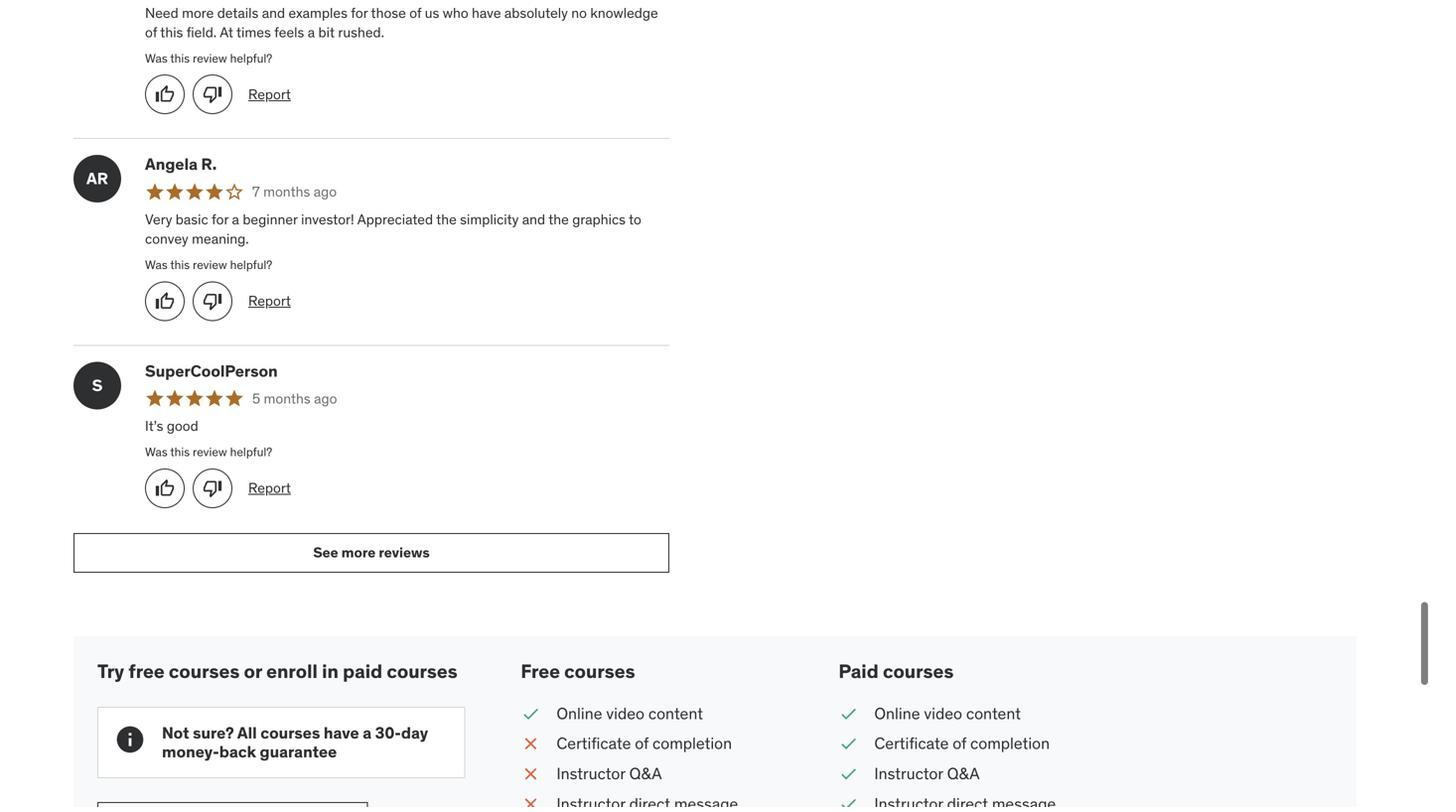 Task type: vqa. For each thing, say whether or not it's contained in the screenshot.
event
no



Task type: locate. For each thing, give the bounding box(es) containing it.
review down meaning.
[[193, 257, 227, 273]]

times
[[236, 23, 271, 41]]

need
[[145, 4, 178, 22]]

those
[[371, 4, 406, 22]]

content for free courses
[[649, 704, 703, 724]]

r.
[[201, 154, 217, 175]]

was down it's
[[145, 445, 168, 460]]

1 vertical spatial helpful?
[[230, 257, 272, 273]]

ago up investor!
[[314, 183, 337, 201]]

sure?
[[193, 723, 234, 743]]

1 certificate from the left
[[557, 734, 631, 754]]

for
[[351, 4, 368, 22], [212, 211, 229, 228]]

0 horizontal spatial for
[[212, 211, 229, 228]]

report
[[248, 85, 291, 103], [248, 292, 291, 310], [248, 479, 291, 497]]

0 vertical spatial report
[[248, 85, 291, 103]]

1 vertical spatial months
[[264, 390, 311, 408]]

2 small image from the top
[[839, 763, 859, 786]]

mark as helpful image for angela r.
[[155, 291, 175, 311]]

this down 'good'
[[170, 445, 190, 460]]

more right the "see"
[[342, 544, 376, 562]]

the
[[436, 211, 457, 228], [549, 211, 569, 228]]

0 vertical spatial months
[[263, 183, 310, 201]]

this down need
[[160, 23, 183, 41]]

0 vertical spatial and
[[262, 4, 285, 22]]

2 content from the left
[[966, 704, 1021, 724]]

0 vertical spatial mark as helpful image
[[155, 291, 175, 311]]

online video content down paid courses
[[874, 704, 1021, 724]]

mark as helpful image
[[155, 291, 175, 311], [155, 479, 175, 499]]

1 vertical spatial for
[[212, 211, 229, 228]]

1 horizontal spatial and
[[522, 211, 545, 228]]

knowledge
[[590, 4, 658, 22]]

helpful? down meaning.
[[230, 257, 272, 273]]

2 completion from the left
[[971, 734, 1050, 754]]

2 vertical spatial was
[[145, 445, 168, 460]]

2 was this review helpful? from the top
[[145, 257, 272, 273]]

more inside button
[[342, 544, 376, 562]]

report down 5
[[248, 479, 291, 497]]

2 was from the top
[[145, 257, 168, 273]]

3 report button from the top
[[248, 479, 291, 498]]

report right mark as unhelpful image
[[248, 292, 291, 310]]

enroll
[[266, 660, 318, 683]]

months for angela r.
[[263, 183, 310, 201]]

1 vertical spatial mark as helpful image
[[155, 479, 175, 499]]

simplicity
[[460, 211, 519, 228]]

all
[[237, 723, 257, 743]]

certificate of completion down free courses at the bottom of the page
[[557, 734, 732, 754]]

2 mark as helpful image from the top
[[155, 479, 175, 499]]

0 horizontal spatial online video content
[[557, 704, 703, 724]]

2 vertical spatial report button
[[248, 479, 291, 498]]

1 vertical spatial small image
[[839, 763, 859, 786]]

completion for paid courses
[[971, 734, 1050, 754]]

1 vertical spatial more
[[342, 544, 376, 562]]

of down free courses at the bottom of the page
[[635, 734, 649, 754]]

1 helpful? from the top
[[230, 51, 272, 66]]

rushed.
[[338, 23, 384, 41]]

video
[[606, 704, 645, 724], [924, 704, 963, 724]]

0 vertical spatial was this review helpful?
[[145, 51, 272, 66]]

1 horizontal spatial instructor
[[874, 764, 943, 784]]

3 was this review helpful? from the top
[[145, 445, 272, 460]]

a left 30-
[[363, 723, 372, 743]]

completion
[[653, 734, 732, 754], [971, 734, 1050, 754]]

instructor q&a
[[557, 764, 662, 784], [874, 764, 980, 784]]

and inside 'very basic for a beginner investor! appreciated the simplicity and the graphics to convey meaning.'
[[522, 211, 545, 228]]

3 report from the top
[[248, 479, 291, 497]]

courses
[[169, 660, 240, 683], [387, 660, 458, 683], [564, 660, 635, 683], [883, 660, 954, 683], [260, 723, 320, 743]]

1 content from the left
[[649, 704, 703, 724]]

2 q&a from the left
[[947, 764, 980, 784]]

1 horizontal spatial certificate of completion
[[874, 734, 1050, 754]]

video for paid courses
[[924, 704, 963, 724]]

mark as helpful image
[[155, 85, 175, 105]]

online video content down free courses at the bottom of the page
[[557, 704, 703, 724]]

1 horizontal spatial content
[[966, 704, 1021, 724]]

months for supercoolperson
[[264, 390, 311, 408]]

ar
[[86, 169, 108, 189]]

30-
[[375, 723, 401, 743]]

online video content
[[557, 704, 703, 724], [874, 704, 1021, 724]]

report button down 5
[[248, 479, 291, 498]]

1 horizontal spatial q&a
[[947, 764, 980, 784]]

was this review helpful?
[[145, 51, 272, 66], [145, 257, 272, 273], [145, 445, 272, 460]]

1 review from the top
[[193, 51, 227, 66]]

mark as helpful image for supercoolperson
[[155, 479, 175, 499]]

and
[[262, 4, 285, 22], [522, 211, 545, 228]]

and up feels
[[262, 4, 285, 22]]

3 helpful? from the top
[[230, 445, 272, 460]]

2 helpful? from the top
[[230, 257, 272, 273]]

1 horizontal spatial online
[[874, 704, 920, 724]]

0 horizontal spatial q&a
[[629, 764, 662, 784]]

2 the from the left
[[549, 211, 569, 228]]

for up rushed.
[[351, 4, 368, 22]]

more up field.
[[182, 4, 214, 22]]

online down paid courses
[[874, 704, 920, 724]]

1 report from the top
[[248, 85, 291, 103]]

ago for supercoolperson
[[314, 390, 337, 408]]

0 horizontal spatial certificate
[[557, 734, 631, 754]]

2 vertical spatial was this review helpful?
[[145, 445, 272, 460]]

for up meaning.
[[212, 211, 229, 228]]

1 vertical spatial was
[[145, 257, 168, 273]]

0 vertical spatial ago
[[314, 183, 337, 201]]

content
[[649, 704, 703, 724], [966, 704, 1021, 724]]

1 small image from the top
[[839, 703, 859, 725]]

a
[[308, 23, 315, 41], [232, 211, 239, 228], [363, 723, 372, 743]]

1 horizontal spatial online video content
[[874, 704, 1021, 724]]

this down field.
[[170, 51, 190, 66]]

this inside need more details and examples for those of us who have absolutely no knowledge of this field. at times feels a bit rushed.
[[160, 23, 183, 41]]

0 horizontal spatial video
[[606, 704, 645, 724]]

of
[[409, 4, 422, 22], [145, 23, 157, 41], [635, 734, 649, 754], [953, 734, 967, 754]]

was this review helpful? down meaning.
[[145, 257, 272, 273]]

0 horizontal spatial and
[[262, 4, 285, 22]]

1 online video content from the left
[[557, 704, 703, 724]]

2 horizontal spatial a
[[363, 723, 372, 743]]

certificate of completion
[[557, 734, 732, 754], [874, 734, 1050, 754]]

day
[[401, 723, 428, 743]]

courses right all
[[260, 723, 320, 743]]

2 certificate of completion from the left
[[874, 734, 1050, 754]]

2 vertical spatial a
[[363, 723, 372, 743]]

1 vertical spatial report
[[248, 292, 291, 310]]

was
[[145, 51, 168, 66], [145, 257, 168, 273], [145, 445, 168, 460]]

try
[[97, 660, 124, 683]]

certificate down free courses at the bottom of the page
[[557, 734, 631, 754]]

2 vertical spatial helpful?
[[230, 445, 272, 460]]

1 vertical spatial review
[[193, 257, 227, 273]]

mark as unhelpful image
[[203, 291, 223, 311]]

graphics
[[572, 211, 626, 228]]

report button
[[248, 85, 291, 104], [248, 292, 291, 311], [248, 479, 291, 498]]

2 certificate from the left
[[874, 734, 949, 754]]

see more reviews
[[313, 544, 430, 562]]

1 horizontal spatial the
[[549, 211, 569, 228]]

a left bit
[[308, 23, 315, 41]]

us
[[425, 4, 439, 22]]

2 vertical spatial review
[[193, 445, 227, 460]]

2 instructor from the left
[[874, 764, 943, 784]]

report button down times
[[248, 85, 291, 104]]

q&a for paid courses
[[947, 764, 980, 784]]

content for paid courses
[[966, 704, 1021, 724]]

0 horizontal spatial instructor
[[557, 764, 626, 784]]

a up meaning.
[[232, 211, 239, 228]]

0 vertical spatial helpful?
[[230, 51, 272, 66]]

1 instructor from the left
[[557, 764, 626, 784]]

online down free courses at the bottom of the page
[[557, 704, 602, 724]]

0 horizontal spatial content
[[649, 704, 703, 724]]

certificate for free
[[557, 734, 631, 754]]

video down paid courses
[[924, 704, 963, 724]]

1 instructor q&a from the left
[[557, 764, 662, 784]]

guarantee
[[260, 742, 337, 762]]

2 instructor q&a from the left
[[874, 764, 980, 784]]

instructor q&a for free courses
[[557, 764, 662, 784]]

0 horizontal spatial more
[[182, 4, 214, 22]]

paid
[[839, 660, 879, 683]]

0 horizontal spatial certificate of completion
[[557, 734, 732, 754]]

0 horizontal spatial a
[[232, 211, 239, 228]]

0 vertical spatial review
[[193, 51, 227, 66]]

s
[[92, 375, 103, 396]]

1 vertical spatial and
[[522, 211, 545, 228]]

bit
[[318, 23, 335, 41]]

0 vertical spatial was
[[145, 51, 168, 66]]

more for need
[[182, 4, 214, 22]]

0 vertical spatial report button
[[248, 85, 291, 104]]

months right 7 at the left of page
[[263, 183, 310, 201]]

have
[[472, 4, 501, 22], [324, 723, 359, 743]]

1 vertical spatial ago
[[314, 390, 337, 408]]

1 vertical spatial report button
[[248, 292, 291, 311]]

back
[[219, 742, 256, 762]]

1 certificate of completion from the left
[[557, 734, 732, 754]]

review for angela r.
[[193, 257, 227, 273]]

helpful? down 5
[[230, 445, 272, 460]]

1 horizontal spatial for
[[351, 4, 368, 22]]

0 vertical spatial mark as unhelpful image
[[203, 85, 223, 105]]

2 video from the left
[[924, 704, 963, 724]]

0 vertical spatial more
[[182, 4, 214, 22]]

1 vertical spatial was this review helpful?
[[145, 257, 272, 273]]

who
[[443, 4, 469, 22]]

courses right paid
[[387, 660, 458, 683]]

2 vertical spatial report
[[248, 479, 291, 497]]

mark as helpful image down it's good
[[155, 479, 175, 499]]

ago right 5
[[314, 390, 337, 408]]

0 vertical spatial for
[[351, 4, 368, 22]]

1 video from the left
[[606, 704, 645, 724]]

3 review from the top
[[193, 445, 227, 460]]

of down need
[[145, 23, 157, 41]]

2 months from the top
[[264, 390, 311, 408]]

2 review from the top
[[193, 257, 227, 273]]

1 horizontal spatial more
[[342, 544, 376, 562]]

1 vertical spatial have
[[324, 723, 359, 743]]

2 online from the left
[[874, 704, 920, 724]]

1 horizontal spatial completion
[[971, 734, 1050, 754]]

1 horizontal spatial a
[[308, 23, 315, 41]]

1 q&a from the left
[[629, 764, 662, 784]]

months right 5
[[264, 390, 311, 408]]

2 report button from the top
[[248, 292, 291, 311]]

was this review helpful? down field.
[[145, 51, 272, 66]]

helpful? down times
[[230, 51, 272, 66]]

certificate of completion down paid courses
[[874, 734, 1050, 754]]

1 completion from the left
[[653, 734, 732, 754]]

0 horizontal spatial instructor q&a
[[557, 764, 662, 784]]

months
[[263, 183, 310, 201], [264, 390, 311, 408]]

small image
[[521, 703, 541, 725], [521, 733, 541, 756], [839, 733, 859, 756], [521, 763, 541, 786], [521, 794, 541, 808], [839, 794, 859, 808]]

the left simplicity
[[436, 211, 457, 228]]

report for supercoolperson
[[248, 479, 291, 497]]

0 vertical spatial a
[[308, 23, 315, 41]]

certificate down paid courses
[[874, 734, 949, 754]]

instructor
[[557, 764, 626, 784], [874, 764, 943, 784]]

small image
[[839, 703, 859, 725], [839, 763, 859, 786]]

1 months from the top
[[263, 183, 310, 201]]

1 vertical spatial a
[[232, 211, 239, 228]]

was down convey
[[145, 257, 168, 273]]

3 was from the top
[[145, 445, 168, 460]]

1 horizontal spatial instructor q&a
[[874, 764, 980, 784]]

it's good
[[145, 417, 198, 435]]

certificate of completion for paid courses
[[874, 734, 1050, 754]]

0 vertical spatial have
[[472, 4, 501, 22]]

certificate of completion for free courses
[[557, 734, 732, 754]]

7
[[252, 183, 260, 201]]

not sure? all courses have a 30-day money-back guarantee
[[162, 723, 428, 762]]

have right who
[[472, 4, 501, 22]]

1 horizontal spatial video
[[924, 704, 963, 724]]

ago
[[314, 183, 337, 201], [314, 390, 337, 408]]

paid courses
[[839, 660, 954, 683]]

0 horizontal spatial online
[[557, 704, 602, 724]]

more inside need more details and examples for those of us who have absolutely no knowledge of this field. at times feels a bit rushed.
[[182, 4, 214, 22]]

and right simplicity
[[522, 211, 545, 228]]

this down convey
[[170, 257, 190, 273]]

online
[[557, 704, 602, 724], [874, 704, 920, 724]]

free
[[129, 660, 165, 683]]

mark as helpful image left mark as unhelpful image
[[155, 291, 175, 311]]

helpful? for supercoolperson
[[230, 445, 272, 460]]

report button right mark as unhelpful image
[[248, 292, 291, 311]]

was up mark as helpful icon
[[145, 51, 168, 66]]

more
[[182, 4, 214, 22], [342, 544, 376, 562]]

more for see
[[342, 544, 376, 562]]

this
[[160, 23, 183, 41], [170, 51, 190, 66], [170, 257, 190, 273], [170, 445, 190, 460]]

q&a for free courses
[[629, 764, 662, 784]]

1 horizontal spatial certificate
[[874, 734, 949, 754]]

courses right paid at the right of the page
[[883, 660, 954, 683]]

0 horizontal spatial the
[[436, 211, 457, 228]]

the left graphics
[[549, 211, 569, 228]]

2 mark as unhelpful image from the top
[[203, 479, 223, 499]]

1 mark as helpful image from the top
[[155, 291, 175, 311]]

2 report from the top
[[248, 292, 291, 310]]

absolutely
[[505, 4, 568, 22]]

report down times
[[248, 85, 291, 103]]

review
[[193, 51, 227, 66], [193, 257, 227, 273], [193, 445, 227, 460]]

q&a
[[629, 764, 662, 784], [947, 764, 980, 784]]

0 vertical spatial small image
[[839, 703, 859, 725]]

no
[[571, 4, 587, 22]]

1 horizontal spatial have
[[472, 4, 501, 22]]

this for 2nd mark as unhelpful icon from the bottom
[[170, 51, 190, 66]]

review down 'good'
[[193, 445, 227, 460]]

helpful?
[[230, 51, 272, 66], [230, 257, 272, 273], [230, 445, 272, 460]]

0 horizontal spatial have
[[324, 723, 359, 743]]

1 the from the left
[[436, 211, 457, 228]]

see
[[313, 544, 338, 562]]

review down field.
[[193, 51, 227, 66]]

have left 30-
[[324, 723, 359, 743]]

2 online video content from the left
[[874, 704, 1021, 724]]

mark as unhelpful image
[[203, 85, 223, 105], [203, 479, 223, 499]]

certificate
[[557, 734, 631, 754], [874, 734, 949, 754]]

0 horizontal spatial completion
[[653, 734, 732, 754]]

was this review helpful? down 'good'
[[145, 445, 272, 460]]

1 vertical spatial mark as unhelpful image
[[203, 479, 223, 499]]

video down free courses at the bottom of the page
[[606, 704, 645, 724]]

1 online from the left
[[557, 704, 602, 724]]



Task type: describe. For each thing, give the bounding box(es) containing it.
online for paid
[[874, 704, 920, 724]]

online video content for paid courses
[[874, 704, 1021, 724]]

report button for supercoolperson
[[248, 479, 291, 498]]

need more details and examples for those of us who have absolutely no knowledge of this field. at times feels a bit rushed.
[[145, 4, 658, 41]]

courses left or
[[169, 660, 240, 683]]

1 report button from the top
[[248, 85, 291, 104]]

video for free courses
[[606, 704, 645, 724]]

report for angela r.
[[248, 292, 291, 310]]

convey
[[145, 230, 188, 248]]

courses right free
[[564, 660, 635, 683]]

appreciated
[[357, 211, 433, 228]]

reviews
[[379, 544, 430, 562]]

have inside not sure? all courses have a 30-day money-back guarantee
[[324, 723, 359, 743]]

was this review helpful? for supercoolperson
[[145, 445, 272, 460]]

free
[[521, 660, 560, 683]]

online video content for free courses
[[557, 704, 703, 724]]

instructor for free
[[557, 764, 626, 784]]

examples
[[289, 4, 348, 22]]

online for free
[[557, 704, 602, 724]]

small image for online video content
[[839, 703, 859, 725]]

paid
[[343, 660, 383, 683]]

review for supercoolperson
[[193, 445, 227, 460]]

and inside need more details and examples for those of us who have absolutely no knowledge of this field. at times feels a bit rushed.
[[262, 4, 285, 22]]

for inside need more details and examples for those of us who have absolutely no knowledge of this field. at times feels a bit rushed.
[[351, 4, 368, 22]]

money-
[[162, 742, 219, 762]]

angela
[[145, 154, 198, 175]]

helpful? for angela r.
[[230, 257, 272, 273]]

this for first mark as unhelpful icon from the bottom of the page
[[170, 445, 190, 460]]

was for supercoolperson
[[145, 445, 168, 460]]

see more reviews button
[[74, 533, 670, 573]]

not
[[162, 723, 189, 743]]

1 was from the top
[[145, 51, 168, 66]]

investor!
[[301, 211, 354, 228]]

try free courses or enroll in paid courses
[[97, 660, 458, 683]]

feels
[[274, 23, 304, 41]]

field.
[[187, 23, 217, 41]]

free courses
[[521, 660, 635, 683]]

supercoolperson
[[145, 361, 278, 381]]

certificate for paid
[[874, 734, 949, 754]]

ago for angela r.
[[314, 183, 337, 201]]

very
[[145, 211, 172, 228]]

1 was this review helpful? from the top
[[145, 51, 272, 66]]

of down paid courses
[[953, 734, 967, 754]]

good
[[167, 417, 198, 435]]

to
[[629, 211, 642, 228]]

in
[[322, 660, 339, 683]]

for inside 'very basic for a beginner investor! appreciated the simplicity and the graphics to convey meaning.'
[[212, 211, 229, 228]]

courses inside not sure? all courses have a 30-day money-back guarantee
[[260, 723, 320, 743]]

have inside need more details and examples for those of us who have absolutely no knowledge of this field. at times feels a bit rushed.
[[472, 4, 501, 22]]

7 months ago
[[252, 183, 337, 201]]

angela r.
[[145, 154, 217, 175]]

1 mark as unhelpful image from the top
[[203, 85, 223, 105]]

a inside not sure? all courses have a 30-day money-back guarantee
[[363, 723, 372, 743]]

meaning.
[[192, 230, 249, 248]]

of left us
[[409, 4, 422, 22]]

instructor for paid
[[874, 764, 943, 784]]

5
[[252, 390, 260, 408]]

details
[[217, 4, 259, 22]]

very basic for a beginner investor! appreciated the simplicity and the graphics to convey meaning.
[[145, 211, 642, 248]]

instructor q&a for paid courses
[[874, 764, 980, 784]]

a inside need more details and examples for those of us who have absolutely no knowledge of this field. at times feels a bit rushed.
[[308, 23, 315, 41]]

completion for free courses
[[653, 734, 732, 754]]

was this review helpful? for angela r.
[[145, 257, 272, 273]]

basic
[[176, 211, 208, 228]]

a inside 'very basic for a beginner investor! appreciated the simplicity and the graphics to convey meaning.'
[[232, 211, 239, 228]]

5 months ago
[[252, 390, 337, 408]]

or
[[244, 660, 262, 683]]

report button for angela r.
[[248, 292, 291, 311]]

small image for instructor q&a
[[839, 763, 859, 786]]

beginner
[[243, 211, 298, 228]]

was for angela r.
[[145, 257, 168, 273]]

it's
[[145, 417, 163, 435]]

at
[[220, 23, 233, 41]]

this for mark as unhelpful image
[[170, 257, 190, 273]]



